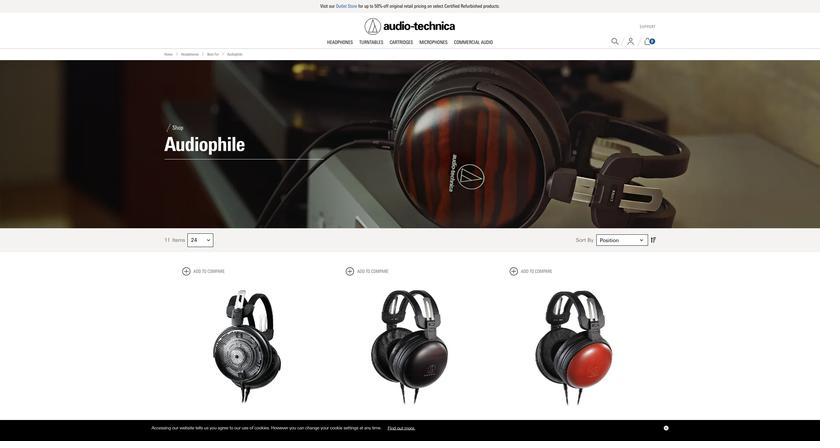 Task type: describe. For each thing, give the bounding box(es) containing it.
home link
[[165, 51, 173, 57]]

pricing
[[415, 3, 427, 9]]

11 items
[[165, 237, 185, 243]]

add to compare button for ath awkt image
[[346, 267, 389, 276]]

to for ath awas image
[[530, 269, 534, 274]]

0 link
[[644, 38, 656, 45]]

view product link for "image of ath-adx5000"
[[217, 415, 276, 429]]

microphones
[[420, 39, 448, 45]]

sort by
[[577, 237, 594, 243]]

product for view product link related to "image of ath-adx5000"
[[243, 419, 263, 425]]

find out more.
[[388, 426, 416, 431]]

0
[[652, 39, 654, 44]]

accessing our website tells us you agree to our use of cookies. however you can change your cookie settings at any time.
[[152, 426, 383, 431]]

add to compare for ath awkt image
[[358, 269, 389, 274]]

outlet store link
[[336, 3, 358, 9]]

image of ath-adx5000 image
[[182, 281, 311, 409]]

add to compare button for ath awas image
[[510, 267, 553, 276]]

can
[[298, 426, 304, 431]]

tells
[[196, 426, 203, 431]]

refurbished
[[461, 3, 483, 9]]

certified
[[445, 3, 460, 9]]

1 you from the left
[[210, 426, 217, 431]]

of
[[250, 426, 254, 431]]

add to compare button for "image of ath-adx5000"
[[182, 267, 225, 276]]

best for link
[[207, 51, 219, 57]]

our for accessing
[[172, 426, 179, 431]]

ath awkt image
[[346, 281, 475, 409]]

sort
[[577, 237, 587, 243]]

off
[[384, 3, 389, 9]]

add to compare for "image of ath-adx5000"
[[194, 269, 225, 274]]

our for visit
[[329, 3, 335, 9]]

visit our outlet store for up to 50%-off original retail pricing on select certified refurbished products.
[[321, 3, 500, 9]]

for
[[215, 52, 219, 56]]

0 horizontal spatial divider line image
[[165, 124, 173, 132]]

set descending direction image
[[651, 236, 656, 244]]

compare for ath awkt image
[[372, 269, 389, 274]]

view for ath awkt image
[[394, 419, 405, 425]]

original
[[390, 3, 403, 9]]

commercial audio
[[454, 39, 493, 45]]

cross image
[[665, 427, 668, 430]]

website
[[180, 426, 194, 431]]

home
[[165, 52, 173, 56]]

time.
[[372, 426, 382, 431]]

0 vertical spatial headphones link
[[324, 39, 356, 46]]

products.
[[484, 3, 500, 9]]

1 carrat down image from the left
[[207, 239, 210, 242]]

0 horizontal spatial headphones link
[[181, 51, 199, 57]]

best
[[207, 52, 214, 56]]

items
[[172, 237, 185, 243]]

at
[[360, 426, 363, 431]]

1 horizontal spatial divider line image
[[638, 37, 642, 45]]

select
[[433, 3, 444, 9]]

50%-
[[375, 3, 384, 9]]

find out more. link
[[383, 423, 421, 433]]

for
[[359, 3, 363, 9]]

2 carrat down image from the left
[[641, 239, 644, 242]]

ath awas image
[[510, 281, 639, 409]]

view product link for ath awkt image
[[380, 415, 440, 429]]



Task type: locate. For each thing, give the bounding box(es) containing it.
change
[[306, 426, 320, 431]]

0 horizontal spatial add to compare
[[194, 269, 225, 274]]

headphones for left headphones link
[[181, 52, 199, 56]]

2 add from the left
[[358, 269, 365, 274]]

our left website
[[172, 426, 179, 431]]

1 vertical spatial divider line image
[[165, 124, 173, 132]]

1 vertical spatial headphones link
[[181, 51, 199, 57]]

1 horizontal spatial add to compare button
[[346, 267, 389, 276]]

up
[[365, 3, 369, 9]]

1 add from the left
[[194, 269, 201, 274]]

store
[[348, 3, 358, 9]]

0 horizontal spatial you
[[210, 426, 217, 431]]

use
[[242, 426, 249, 431]]

1 horizontal spatial view product
[[394, 419, 427, 425]]

2 view product from the left
[[394, 419, 427, 425]]

best for
[[207, 52, 219, 56]]

view product up the use
[[230, 419, 263, 425]]

visit
[[321, 3, 328, 9]]

1 horizontal spatial headphones link
[[324, 39, 356, 46]]

headphones left turntables
[[327, 39, 353, 45]]

0 vertical spatial headphones
[[327, 39, 353, 45]]

compare for "image of ath-adx5000"
[[208, 269, 225, 274]]

product
[[243, 419, 263, 425], [407, 419, 427, 425]]

turntables
[[360, 39, 384, 45]]

view product for ath awkt image
[[394, 419, 427, 425]]

support link
[[640, 25, 656, 29]]

0 horizontal spatial product
[[243, 419, 263, 425]]

view
[[230, 419, 241, 425], [394, 419, 405, 425]]

view product
[[230, 419, 263, 425], [394, 419, 427, 425]]

1 horizontal spatial add to compare
[[358, 269, 389, 274]]

add
[[194, 269, 201, 274], [358, 269, 365, 274], [522, 269, 529, 274]]

cartridges link
[[387, 39, 417, 46]]

3 add to compare button from the left
[[510, 267, 553, 276]]

2 horizontal spatial add to compare button
[[510, 267, 553, 276]]

support
[[640, 25, 656, 29]]

add to compare button
[[182, 267, 225, 276], [346, 267, 389, 276], [510, 267, 553, 276]]

breadcrumbs image right for
[[222, 52, 225, 55]]

1 view from the left
[[230, 419, 241, 425]]

cartridges
[[390, 39, 413, 45]]

breadcrumbs image
[[175, 52, 179, 55]]

shop
[[173, 124, 183, 131]]

1 add to compare button from the left
[[182, 267, 225, 276]]

1 horizontal spatial carrat down image
[[641, 239, 644, 242]]

1 view product from the left
[[230, 419, 263, 425]]

1 product from the left
[[243, 419, 263, 425]]

carrat down image right items
[[207, 239, 210, 242]]

view product for "image of ath-adx5000"
[[230, 419, 263, 425]]

commercial
[[454, 39, 480, 45]]

2 horizontal spatial add to compare
[[522, 269, 553, 274]]

2 horizontal spatial compare
[[536, 269, 553, 274]]

accessing
[[152, 426, 171, 431]]

our right "visit"
[[329, 3, 335, 9]]

retail
[[404, 3, 413, 9]]

headphones link right breadcrumbs icon on the left
[[181, 51, 199, 57]]

add for ath awas image
[[522, 269, 529, 274]]

view product link
[[217, 415, 276, 429], [380, 415, 440, 429]]

1 horizontal spatial you
[[289, 426, 296, 431]]

1 horizontal spatial breadcrumbs image
[[222, 52, 225, 55]]

1 vertical spatial audiophile
[[165, 133, 245, 156]]

breadcrumbs image
[[202, 52, 205, 55], [222, 52, 225, 55]]

add for "image of ath-adx5000"
[[194, 269, 201, 274]]

more.
[[405, 426, 416, 431]]

3 add from the left
[[522, 269, 529, 274]]

audio
[[481, 39, 493, 45]]

add to compare for ath awas image
[[522, 269, 553, 274]]

view for "image of ath-adx5000"
[[230, 419, 241, 425]]

magnifying glass image
[[612, 38, 619, 45]]

add for ath awkt image
[[358, 269, 365, 274]]

headphones link left turntables
[[324, 39, 356, 46]]

2 product from the left
[[407, 419, 427, 425]]

audiophile
[[227, 52, 243, 56], [165, 133, 245, 156]]

you right us
[[210, 426, 217, 431]]

1 horizontal spatial compare
[[372, 269, 389, 274]]

2 horizontal spatial our
[[329, 3, 335, 9]]

0 horizontal spatial compare
[[208, 269, 225, 274]]

cookies.
[[255, 426, 270, 431]]

3 add to compare from the left
[[522, 269, 553, 274]]

divider line image
[[638, 37, 642, 45], [165, 124, 173, 132]]

0 horizontal spatial view
[[230, 419, 241, 425]]

basket image
[[644, 38, 652, 45]]

2 view product link from the left
[[380, 415, 440, 429]]

0 vertical spatial divider line image
[[638, 37, 642, 45]]

0 horizontal spatial view product
[[230, 419, 263, 425]]

however
[[271, 426, 288, 431]]

3 compare from the left
[[536, 269, 553, 274]]

commercial audio link
[[451, 39, 497, 46]]

to for ath awkt image
[[366, 269, 371, 274]]

compare for ath awas image
[[536, 269, 553, 274]]

headphones for headphones link to the top
[[327, 39, 353, 45]]

store logo image
[[365, 18, 456, 35]]

0 horizontal spatial our
[[172, 426, 179, 431]]

our
[[329, 3, 335, 9], [172, 426, 179, 431], [235, 426, 241, 431]]

carrat down image
[[207, 239, 210, 242], [641, 239, 644, 242]]

find
[[388, 426, 396, 431]]

our left the use
[[235, 426, 241, 431]]

you
[[210, 426, 217, 431], [289, 426, 296, 431]]

0 horizontal spatial headphones
[[181, 52, 199, 56]]

audiophile down shop
[[165, 133, 245, 156]]

you left can
[[289, 426, 296, 431]]

view product up more.
[[394, 419, 427, 425]]

1 view product link from the left
[[217, 415, 276, 429]]

product up more.
[[407, 419, 427, 425]]

1 horizontal spatial add
[[358, 269, 365, 274]]

out
[[397, 426, 404, 431]]

microphones link
[[417, 39, 451, 46]]

2 horizontal spatial add
[[522, 269, 529, 274]]

11
[[165, 237, 170, 243]]

0 horizontal spatial carrat down image
[[207, 239, 210, 242]]

2 breadcrumbs image from the left
[[222, 52, 225, 55]]

1 add to compare from the left
[[194, 269, 225, 274]]

agree
[[218, 426, 229, 431]]

headphones link
[[324, 39, 356, 46], [181, 51, 199, 57]]

0 horizontal spatial add to compare button
[[182, 267, 225, 276]]

headphones right breadcrumbs icon on the left
[[181, 52, 199, 56]]

compare
[[208, 269, 225, 274], [372, 269, 389, 274], [536, 269, 553, 274]]

audiophile right for
[[227, 52, 243, 56]]

to
[[370, 3, 374, 9], [202, 269, 207, 274], [366, 269, 371, 274], [530, 269, 534, 274], [230, 426, 233, 431]]

2 compare from the left
[[372, 269, 389, 274]]

by
[[588, 237, 594, 243]]

outlet
[[336, 3, 347, 9]]

0 vertical spatial audiophile
[[227, 52, 243, 56]]

add to compare
[[194, 269, 225, 274], [358, 269, 389, 274], [522, 269, 553, 274]]

1 breadcrumbs image from the left
[[202, 52, 205, 55]]

any
[[365, 426, 371, 431]]

1 horizontal spatial our
[[235, 426, 241, 431]]

product for view product link related to ath awkt image
[[407, 419, 427, 425]]

cookie
[[330, 426, 343, 431]]

1 horizontal spatial view
[[394, 419, 405, 425]]

divider line image
[[621, 37, 625, 45]]

turntables link
[[356, 39, 387, 46]]

settings
[[344, 426, 359, 431]]

2 view from the left
[[394, 419, 405, 425]]

us
[[204, 426, 209, 431]]

carrat down image left set descending direction icon
[[641, 239, 644, 242]]

0 horizontal spatial breadcrumbs image
[[202, 52, 205, 55]]

2 you from the left
[[289, 426, 296, 431]]

breadcrumbs image left best
[[202, 52, 205, 55]]

2 add to compare button from the left
[[346, 267, 389, 276]]

your
[[321, 426, 329, 431]]

1 horizontal spatial headphones
[[327, 39, 353, 45]]

2 add to compare from the left
[[358, 269, 389, 274]]

audiophile image
[[0, 60, 821, 228]]

on
[[428, 3, 432, 9]]

to for "image of ath-adx5000"
[[202, 269, 207, 274]]

1 horizontal spatial product
[[407, 419, 427, 425]]

1 horizontal spatial view product link
[[380, 415, 440, 429]]

0 horizontal spatial view product link
[[217, 415, 276, 429]]

product up of
[[243, 419, 263, 425]]

headphones
[[327, 39, 353, 45], [181, 52, 199, 56]]

1 vertical spatial headphones
[[181, 52, 199, 56]]

0 horizontal spatial add
[[194, 269, 201, 274]]

1 compare from the left
[[208, 269, 225, 274]]



Task type: vqa. For each thing, say whether or not it's contained in the screenshot.
Line
no



